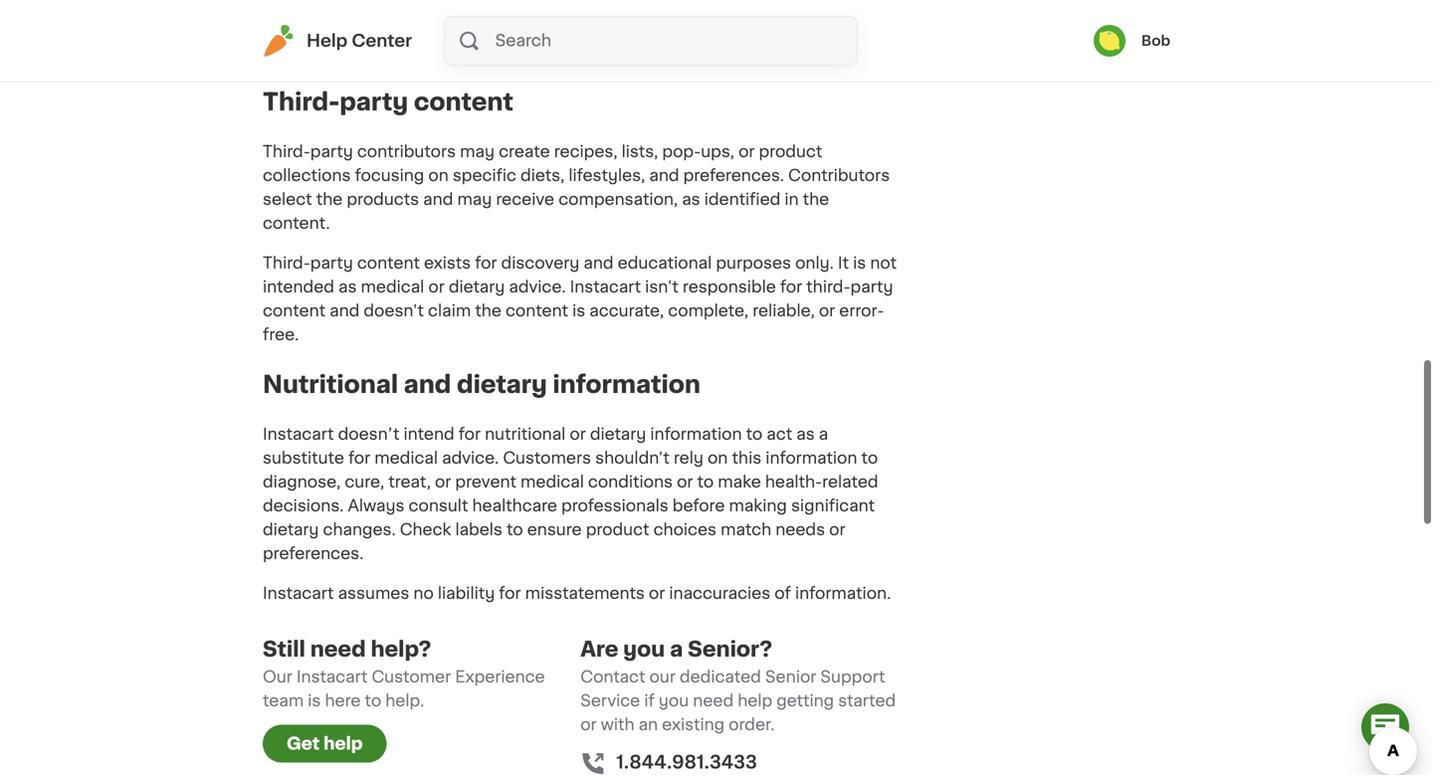 Task type: vqa. For each thing, say whether or not it's contained in the screenshot.
topmost 'Baby'
no



Task type: locate. For each thing, give the bounding box(es) containing it.
and inside these diets don't have regulatory or consensus-based definitions, and interpretations may differ.
[[846, 21, 877, 37]]

help up order.
[[738, 693, 773, 709]]

definitions,
[[754, 21, 842, 37]]

or left the with
[[581, 717, 597, 733]]

as down the pop-
[[682, 192, 701, 208]]

1 horizontal spatial the
[[475, 303, 502, 319]]

third- inside the third-party contributors may create recipes, lists, pop-ups, or product collections focusing on specific diets, lifestyles, and preferences. contributors select the products and may receive compensation, as identified in the content.
[[263, 144, 310, 160]]

0 horizontal spatial product
[[586, 522, 650, 538]]

on down contributors
[[429, 168, 449, 184]]

to up before
[[698, 474, 714, 490]]

2 vertical spatial is
[[308, 693, 321, 709]]

medical down customers
[[521, 474, 584, 490]]

help center
[[307, 32, 412, 49]]

a inside instacart doesn't intend for nutritional or dietary information to act as a substitute for medical advice. customers shouldn't rely on this information to diagnose, cure, treat, or prevent medical conditions or to make health-related decisions. always consult healthcare professionals before making significant dietary changes. check labels to ensure product choices match needs or preferences.
[[819, 427, 829, 443]]

1 horizontal spatial as
[[682, 192, 701, 208]]

1 vertical spatial product
[[586, 522, 650, 538]]

third- down interpretations
[[263, 90, 340, 114]]

dietary
[[449, 279, 505, 295], [457, 373, 547, 397], [590, 427, 647, 443], [263, 522, 319, 538]]

dietary up nutritional
[[457, 373, 547, 397]]

receive
[[496, 192, 555, 208]]

1 vertical spatial preferences.
[[263, 546, 364, 562]]

third- up 'collections'
[[263, 144, 310, 160]]

1 vertical spatial third-
[[263, 144, 310, 160]]

as right intended
[[339, 279, 357, 295]]

or
[[590, 21, 606, 37], [739, 144, 755, 160], [429, 279, 445, 295], [819, 303, 836, 319], [570, 427, 586, 443], [435, 474, 451, 490], [677, 474, 693, 490], [830, 522, 846, 538], [649, 586, 665, 602], [581, 717, 597, 733]]

with
[[601, 717, 635, 733]]

may down specific
[[457, 192, 492, 208]]

product down professionals
[[586, 522, 650, 538]]

1 vertical spatial need
[[693, 693, 734, 709]]

0 vertical spatial on
[[429, 168, 449, 184]]

our
[[263, 670, 293, 686]]

may down diets
[[383, 45, 419, 61]]

responsible
[[683, 279, 776, 295]]

rely
[[674, 451, 704, 466]]

0 horizontal spatial a
[[670, 639, 683, 660]]

products
[[347, 192, 419, 208]]

0 vertical spatial medical
[[361, 279, 424, 295]]

information up health-
[[766, 451, 858, 466]]

prevent
[[455, 474, 517, 490]]

a up our
[[670, 639, 683, 660]]

0 horizontal spatial preferences.
[[263, 546, 364, 562]]

instacart up the here
[[297, 670, 368, 686]]

medical up the treat, at the bottom left of page
[[375, 451, 438, 466]]

getting
[[777, 693, 835, 709]]

party up error-
[[851, 279, 894, 295]]

2 horizontal spatial is
[[853, 256, 867, 271]]

for right liability
[[499, 586, 521, 602]]

2 horizontal spatial as
[[797, 427, 815, 443]]

medical up doesn't
[[361, 279, 424, 295]]

for right exists
[[475, 256, 497, 271]]

2 vertical spatial as
[[797, 427, 815, 443]]

2 vertical spatial third-
[[263, 256, 310, 271]]

instacart up substitute
[[263, 427, 334, 443]]

and right definitions,
[[846, 21, 877, 37]]

differ.
[[423, 45, 469, 61]]

may inside these diets don't have regulatory or consensus-based definitions, and interpretations may differ.
[[383, 45, 419, 61]]

0 vertical spatial a
[[819, 427, 829, 443]]

and down the pop-
[[650, 168, 680, 184]]

party inside the third-party contributors may create recipes, lists, pop-ups, or product collections focusing on specific diets, lifestyles, and preferences. contributors select the products and may receive compensation, as identified in the content.
[[310, 144, 353, 160]]

party up intended
[[310, 256, 353, 271]]

1 horizontal spatial advice.
[[509, 279, 566, 295]]

advice. down discovery
[[509, 279, 566, 295]]

instacart inside still need help? our instacart customer experience team is here to help.
[[297, 670, 368, 686]]

party for third-party contributors may create recipes, lists, pop-ups, or product collections focusing on specific diets, lifestyles, and preferences. contributors select the products and may receive compensation, as identified in the content.
[[310, 144, 353, 160]]

the down 'collections'
[[316, 192, 343, 208]]

third-
[[263, 90, 340, 114], [263, 144, 310, 160], [263, 256, 310, 271]]

preferences. down the decisions. in the bottom left of the page
[[263, 546, 364, 562]]

0 vertical spatial product
[[759, 144, 823, 160]]

2 vertical spatial information
[[766, 451, 858, 466]]

information.
[[796, 586, 891, 602]]

party up 'collections'
[[310, 144, 353, 160]]

1 horizontal spatial on
[[708, 451, 728, 466]]

nutritional
[[263, 373, 398, 397]]

or left the inaccuracies
[[649, 586, 665, 602]]

0 horizontal spatial need
[[310, 639, 366, 660]]

consensus-
[[610, 21, 701, 37]]

3 third- from the top
[[263, 256, 310, 271]]

the right 'claim'
[[475, 303, 502, 319]]

1 vertical spatial help
[[324, 736, 363, 753]]

1 horizontal spatial product
[[759, 144, 823, 160]]

0 horizontal spatial is
[[308, 693, 321, 709]]

related
[[823, 474, 879, 490]]

contact
[[581, 670, 646, 686]]

1 horizontal spatial a
[[819, 427, 829, 443]]

party for third-party content exists for discovery and educational purposes only. it is not intended as medical or dietary advice. instacart isn't responsible for third-party content and doesn't claim the content is accurate, complete, reliable, or error- free.
[[310, 256, 353, 271]]

you up our
[[624, 639, 665, 660]]

get help button
[[263, 725, 387, 763]]

on inside the third-party contributors may create recipes, lists, pop-ups, or product collections focusing on specific diets, lifestyles, and preferences. contributors select the products and may receive compensation, as identified in the content.
[[429, 168, 449, 184]]

doesn't
[[338, 427, 400, 443]]

0 horizontal spatial advice.
[[442, 451, 499, 466]]

third- for third-party content exists for discovery and educational purposes only. it is not intended as medical or dietary advice. instacart isn't responsible for third-party content and doesn't claim the content is accurate, complete, reliable, or error- free.
[[263, 256, 310, 271]]

help
[[738, 693, 773, 709], [324, 736, 363, 753]]

0 vertical spatial advice.
[[509, 279, 566, 295]]

or right regulatory
[[590, 21, 606, 37]]

advice. inside the third-party content exists for discovery and educational purposes only. it is not intended as medical or dietary advice. instacart isn't responsible for third-party content and doesn't claim the content is accurate, complete, reliable, or error- free.
[[509, 279, 566, 295]]

0 horizontal spatial as
[[339, 279, 357, 295]]

1 vertical spatial advice.
[[442, 451, 499, 466]]

of
[[775, 586, 791, 602]]

intend
[[404, 427, 455, 443]]

1 horizontal spatial preferences.
[[684, 168, 785, 184]]

dietary down the decisions. in the bottom left of the page
[[263, 522, 319, 538]]

complete,
[[668, 303, 749, 319]]

as right act
[[797, 427, 815, 443]]

1.844.981.3433
[[617, 754, 758, 772]]

existing
[[662, 717, 725, 733]]

nutritional
[[485, 427, 566, 443]]

third- inside the third-party content exists for discovery and educational purposes only. it is not intended as medical or dietary advice. instacart isn't responsible for third-party content and doesn't claim the content is accurate, complete, reliable, or error- free.
[[263, 256, 310, 271]]

may
[[383, 45, 419, 61], [460, 144, 495, 160], [457, 192, 492, 208]]

as inside instacart doesn't intend for nutritional or dietary information to act as a substitute for medical advice. customers shouldn't rely on this information to diagnose, cure, treat, or prevent medical conditions or to make health-related decisions. always consult healthcare professionals before making significant dietary changes. check labels to ensure product choices match needs or preferences.
[[797, 427, 815, 443]]

the inside the third-party content exists for discovery and educational purposes only. it is not intended as medical or dietary advice. instacart isn't responsible for third-party content and doesn't claim the content is accurate, complete, reliable, or error- free.
[[475, 303, 502, 319]]

or right ups, at the top
[[739, 144, 755, 160]]

advice.
[[509, 279, 566, 295], [442, 451, 499, 466]]

help center link
[[263, 25, 412, 57]]

pop-
[[663, 144, 701, 160]]

product
[[759, 144, 823, 160], [586, 522, 650, 538]]

and up intend
[[404, 373, 451, 397]]

is right it
[[853, 256, 867, 271]]

dietary up 'claim'
[[449, 279, 505, 295]]

advice. up the prevent
[[442, 451, 499, 466]]

senior
[[766, 670, 817, 686]]

0 vertical spatial you
[[624, 639, 665, 660]]

or down rely
[[677, 474, 693, 490]]

isn't
[[645, 279, 679, 295]]

and
[[846, 21, 877, 37], [650, 168, 680, 184], [423, 192, 453, 208], [584, 256, 614, 271], [330, 303, 360, 319], [404, 373, 451, 397]]

not
[[871, 256, 897, 271]]

0 horizontal spatial the
[[316, 192, 343, 208]]

before
[[673, 498, 725, 514]]

make
[[718, 474, 761, 490]]

may up specific
[[460, 144, 495, 160]]

to
[[746, 427, 763, 443], [862, 451, 878, 466], [698, 474, 714, 490], [507, 522, 523, 538], [365, 693, 382, 709]]

and up "accurate,"
[[584, 256, 614, 271]]

compensation,
[[559, 192, 678, 208]]

on inside instacart doesn't intend for nutritional or dietary information to act as a substitute for medical advice. customers shouldn't rely on this information to diagnose, cure, treat, or prevent medical conditions or to make health-related decisions. always consult healthcare professionals before making significant dietary changes. check labels to ensure product choices match needs or preferences.
[[708, 451, 728, 466]]

product up in
[[759, 144, 823, 160]]

always
[[348, 498, 405, 514]]

to inside still need help? our instacart customer experience team is here to help.
[[365, 693, 382, 709]]

instacart doesn't intend for nutritional or dietary information to act as a substitute for medical advice. customers shouldn't rely on this information to diagnose, cure, treat, or prevent medical conditions or to make health-related decisions. always consult healthcare professionals before making significant dietary changes. check labels to ensure product choices match needs or preferences.
[[263, 427, 879, 562]]

2 third- from the top
[[263, 144, 310, 160]]

instacart up "accurate,"
[[570, 279, 641, 295]]

identified
[[705, 192, 781, 208]]

instacart
[[570, 279, 641, 295], [263, 427, 334, 443], [263, 586, 334, 602], [297, 670, 368, 686]]

third- up intended
[[263, 256, 310, 271]]

1 horizontal spatial need
[[693, 693, 734, 709]]

0 vertical spatial preferences.
[[684, 168, 785, 184]]

1 horizontal spatial help
[[738, 693, 773, 709]]

you right if
[[659, 693, 689, 709]]

third- for third-party content
[[263, 90, 340, 114]]

1 vertical spatial a
[[670, 639, 683, 660]]

here
[[325, 693, 361, 709]]

product inside the third-party contributors may create recipes, lists, pop-ups, or product collections focusing on specific diets, lifestyles, and preferences. contributors select the products and may receive compensation, as identified in the content.
[[759, 144, 823, 160]]

as
[[682, 192, 701, 208], [339, 279, 357, 295], [797, 427, 815, 443]]

these
[[324, 21, 370, 37]]

select
[[263, 192, 312, 208]]

is left the here
[[308, 693, 321, 709]]

need up the here
[[310, 639, 366, 660]]

liability
[[438, 586, 495, 602]]

need inside still need help? our instacart customer experience team is here to help.
[[310, 639, 366, 660]]

preferences.
[[684, 168, 785, 184], [263, 546, 364, 562]]

0 vertical spatial need
[[310, 639, 366, 660]]

0 vertical spatial as
[[682, 192, 701, 208]]

1 vertical spatial as
[[339, 279, 357, 295]]

third-party content
[[263, 90, 514, 114]]

instacart image
[[263, 25, 295, 57]]

it
[[838, 256, 849, 271]]

for right intend
[[459, 427, 481, 443]]

this
[[732, 451, 762, 466]]

1 vertical spatial information
[[651, 427, 742, 443]]

preferences. inside the third-party contributors may create recipes, lists, pop-ups, or product collections focusing on specific diets, lifestyles, and preferences. contributors select the products and may receive compensation, as identified in the content.
[[684, 168, 785, 184]]

need down dedicated
[[693, 693, 734, 709]]

party up contributors
[[340, 90, 408, 114]]

consult
[[409, 498, 468, 514]]

0 vertical spatial third-
[[263, 90, 340, 114]]

don't
[[417, 21, 458, 37]]

0 vertical spatial is
[[853, 256, 867, 271]]

and left doesn't
[[330, 303, 360, 319]]

preferences. up identified
[[684, 168, 785, 184]]

or down third-
[[819, 303, 836, 319]]

1 vertical spatial on
[[708, 451, 728, 466]]

2 vertical spatial may
[[457, 192, 492, 208]]

specific
[[453, 168, 517, 184]]

a right act
[[819, 427, 829, 443]]

2 vertical spatial medical
[[521, 474, 584, 490]]

are
[[581, 639, 619, 660]]

cure,
[[345, 474, 385, 490]]

information down "accurate,"
[[553, 373, 701, 397]]

information up rely
[[651, 427, 742, 443]]

doesn't
[[364, 303, 424, 319]]

content down discovery
[[506, 303, 569, 319]]

instacart inside the third-party content exists for discovery and educational purposes only. it is not intended as medical or dietary advice. instacart isn't responsible for third-party content and doesn't claim the content is accurate, complete, reliable, or error- free.
[[570, 279, 641, 295]]

1 third- from the top
[[263, 90, 340, 114]]

0 vertical spatial may
[[383, 45, 419, 61]]

is
[[853, 256, 867, 271], [573, 303, 586, 319], [308, 693, 321, 709]]

exists
[[424, 256, 471, 271]]

the
[[316, 192, 343, 208], [803, 192, 830, 208], [475, 303, 502, 319]]

free.
[[263, 327, 299, 343]]

1 vertical spatial is
[[573, 303, 586, 319]]

get help
[[287, 736, 363, 753]]

help right get
[[324, 736, 363, 753]]

need
[[310, 639, 366, 660], [693, 693, 734, 709]]

is left "accurate,"
[[573, 303, 586, 319]]

1 horizontal spatial is
[[573, 303, 586, 319]]

to right the here
[[365, 693, 382, 709]]

0 vertical spatial help
[[738, 693, 773, 709]]

party
[[340, 90, 408, 114], [310, 144, 353, 160], [310, 256, 353, 271], [851, 279, 894, 295]]

the right in
[[803, 192, 830, 208]]

support
[[821, 670, 886, 686]]

0 horizontal spatial on
[[429, 168, 449, 184]]

on
[[429, 168, 449, 184], [708, 451, 728, 466]]

on left this
[[708, 451, 728, 466]]

0 horizontal spatial help
[[324, 736, 363, 753]]



Task type: describe. For each thing, give the bounding box(es) containing it.
ups,
[[701, 144, 735, 160]]

help?
[[371, 639, 431, 660]]

and down specific
[[423, 192, 453, 208]]

shouldn't
[[596, 451, 670, 466]]

nutritional and dietary information
[[263, 373, 701, 397]]

get
[[287, 736, 320, 753]]

or inside these diets don't have regulatory or consensus-based definitions, and interpretations may differ.
[[590, 21, 606, 37]]

third-party contributors may create recipes, lists, pop-ups, or product collections focusing on specific diets, lifestyles, and preferences. contributors select the products and may receive compensation, as identified in the content.
[[263, 144, 890, 232]]

healthcare
[[472, 498, 558, 514]]

bob
[[1142, 34, 1171, 48]]

still
[[263, 639, 306, 660]]

reliable,
[[753, 303, 815, 319]]

content up doesn't
[[357, 256, 420, 271]]

* note:
[[263, 21, 320, 37]]

senior?
[[688, 639, 773, 660]]

lifestyles,
[[569, 168, 646, 184]]

match
[[721, 522, 772, 538]]

no
[[414, 586, 434, 602]]

accurate,
[[590, 303, 664, 319]]

experience
[[455, 670, 545, 686]]

medical inside the third-party content exists for discovery and educational purposes only. it is not intended as medical or dietary advice. instacart isn't responsible for third-party content and doesn't claim the content is accurate, complete, reliable, or error- free.
[[361, 279, 424, 295]]

substitute
[[263, 451, 344, 466]]

or inside are you a senior? contact our dedicated senior support service if you need help getting started or with an existing order.
[[581, 717, 597, 733]]

diets,
[[521, 168, 565, 184]]

dietary inside the third-party content exists for discovery and educational purposes only. it is not intended as medical or dietary advice. instacart isn't responsible for third-party content and doesn't claim the content is accurate, complete, reliable, or error- free.
[[449, 279, 505, 295]]

treat,
[[389, 474, 431, 490]]

content down intended
[[263, 303, 326, 319]]

a inside are you a senior? contact our dedicated senior support service if you need help getting started or with an existing order.
[[670, 639, 683, 660]]

or up customers
[[570, 427, 586, 443]]

error-
[[840, 303, 885, 319]]

party for third-party content
[[340, 90, 408, 114]]

*
[[263, 21, 270, 37]]

create
[[499, 144, 550, 160]]

or down exists
[[429, 279, 445, 295]]

center
[[352, 32, 412, 49]]

labels
[[455, 522, 503, 538]]

2 horizontal spatial the
[[803, 192, 830, 208]]

misstatements
[[525, 586, 645, 602]]

1 vertical spatial may
[[460, 144, 495, 160]]

making
[[729, 498, 787, 514]]

changes.
[[323, 522, 396, 538]]

focusing
[[355, 168, 424, 184]]

product inside instacart doesn't intend for nutritional or dietary information to act as a substitute for medical advice. customers shouldn't rely on this information to diagnose, cure, treat, or prevent medical conditions or to make health-related decisions. always consult healthcare professionals before making significant dietary changes. check labels to ensure product choices match needs or preferences.
[[586, 522, 650, 538]]

advice. inside instacart doesn't intend for nutritional or dietary information to act as a substitute for medical advice. customers shouldn't rely on this information to diagnose, cure, treat, or prevent medical conditions or to make health-related decisions. always consult healthcare professionals before making significant dietary changes. check labels to ensure product choices match needs or preferences.
[[442, 451, 499, 466]]

based
[[701, 21, 750, 37]]

to up this
[[746, 427, 763, 443]]

in
[[785, 192, 799, 208]]

1.844.981.3433 link
[[617, 750, 758, 776]]

to down healthcare
[[507, 522, 523, 538]]

as inside the third-party content exists for discovery and educational purposes only. it is not intended as medical or dietary advice. instacart isn't responsible for third-party content and doesn't claim the content is accurate, complete, reliable, or error- free.
[[339, 279, 357, 295]]

instacart assumes no liability for misstatements or inaccuracies of information.
[[263, 586, 891, 602]]

help.
[[386, 693, 424, 709]]

need inside are you a senior? contact our dedicated senior support service if you need help getting started or with an existing order.
[[693, 693, 734, 709]]

instacart up still
[[263, 586, 334, 602]]

if
[[645, 693, 655, 709]]

started
[[839, 693, 896, 709]]

only.
[[796, 256, 834, 271]]

educational
[[618, 256, 712, 271]]

help inside button
[[324, 736, 363, 753]]

significant
[[792, 498, 875, 514]]

or down the significant
[[830, 522, 846, 538]]

ensure
[[527, 522, 582, 538]]

help inside are you a senior? contact our dedicated senior support service if you need help getting started or with an existing order.
[[738, 693, 773, 709]]

act
[[767, 427, 793, 443]]

preferences. inside instacart doesn't intend for nutritional or dietary information to act as a substitute for medical advice. customers shouldn't rely on this information to diagnose, cure, treat, or prevent medical conditions or to make health-related decisions. always consult healthcare professionals before making significant dietary changes. check labels to ensure product choices match needs or preferences.
[[263, 546, 364, 562]]

choices
[[654, 522, 717, 538]]

for up the cure,
[[348, 451, 371, 466]]

inaccuracies
[[669, 586, 771, 602]]

dedicated
[[680, 670, 762, 686]]

as inside the third-party contributors may create recipes, lists, pop-ups, or product collections focusing on specific diets, lifestyles, and preferences. contributors select the products and may receive compensation, as identified in the content.
[[682, 192, 701, 208]]

instacart inside instacart doesn't intend for nutritional or dietary information to act as a substitute for medical advice. customers shouldn't rely on this information to diagnose, cure, treat, or prevent medical conditions or to make health-related decisions. always consult healthcare professionals before making significant dietary changes. check labels to ensure product choices match needs or preferences.
[[263, 427, 334, 443]]

user avatar image
[[1094, 25, 1126, 57]]

help
[[307, 32, 348, 49]]

team
[[263, 693, 304, 709]]

intended
[[263, 279, 334, 295]]

is inside still need help? our instacart customer experience team is here to help.
[[308, 693, 321, 709]]

check
[[400, 522, 451, 538]]

lists,
[[622, 144, 659, 160]]

note:
[[274, 21, 320, 37]]

purposes
[[716, 256, 792, 271]]

still need help? our instacart customer experience team is here to help.
[[263, 639, 545, 709]]

Search search field
[[493, 17, 857, 65]]

regulatory
[[504, 21, 586, 37]]

order.
[[729, 717, 775, 733]]

diets
[[374, 21, 413, 37]]

1 vertical spatial you
[[659, 693, 689, 709]]

service
[[581, 693, 640, 709]]

third-
[[807, 279, 851, 295]]

our
[[650, 670, 676, 686]]

1 vertical spatial medical
[[375, 451, 438, 466]]

assumes
[[338, 586, 410, 602]]

needs
[[776, 522, 825, 538]]

third- for third-party contributors may create recipes, lists, pop-ups, or product collections focusing on specific diets, lifestyles, and preferences. contributors select the products and may receive compensation, as identified in the content.
[[263, 144, 310, 160]]

claim
[[428, 303, 471, 319]]

dietary up the shouldn't
[[590, 427, 647, 443]]

decisions.
[[263, 498, 344, 514]]

content.
[[263, 216, 330, 232]]

0 vertical spatial information
[[553, 373, 701, 397]]

or up consult
[[435, 474, 451, 490]]

content down differ.
[[414, 90, 514, 114]]

an
[[639, 717, 658, 733]]

bob link
[[1094, 25, 1171, 57]]

are you a senior? contact our dedicated senior support service if you need help getting started or with an existing order.
[[581, 639, 896, 733]]

diagnose,
[[263, 474, 341, 490]]

for up reliable,
[[781, 279, 803, 295]]

or inside the third-party contributors may create recipes, lists, pop-ups, or product collections focusing on specific diets, lifestyles, and preferences. contributors select the products and may receive compensation, as identified in the content.
[[739, 144, 755, 160]]

conditions
[[588, 474, 673, 490]]

to up 'related'
[[862, 451, 878, 466]]

health-
[[766, 474, 823, 490]]



